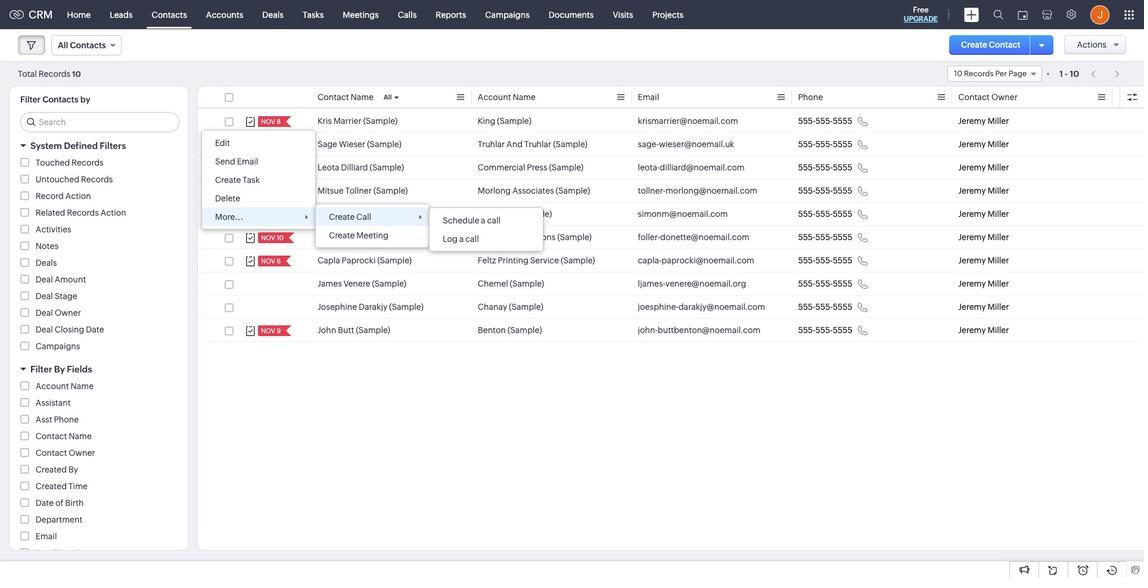 Task type: vqa. For each thing, say whether or not it's contained in the screenshot.
the associates
yes



Task type: locate. For each thing, give the bounding box(es) containing it.
(sample) down meeting
[[377, 256, 412, 265]]

create menu image
[[964, 7, 979, 22]]

4 jeremy miller from the top
[[958, 186, 1009, 195]]

8 555-555-5555 from the top
[[798, 279, 853, 288]]

by for created
[[68, 465, 78, 474]]

jeremy for simonm@noemail.com
[[958, 209, 986, 219]]

2 nov 9 from the top
[[261, 327, 281, 334]]

3 5555 from the top
[[833, 163, 853, 172]]

tasks
[[303, 10, 324, 19]]

3 deal from the top
[[36, 308, 53, 318]]

0 vertical spatial filter
[[20, 95, 41, 104]]

contact name
[[318, 92, 374, 102], [36, 431, 92, 441]]

0 horizontal spatial date
[[36, 498, 54, 508]]

records down touched records
[[81, 175, 113, 184]]

printing down chapman at the left top of page
[[478, 232, 508, 242]]

name down fields
[[71, 381, 94, 391]]

filter down total
[[20, 95, 41, 104]]

1 deal from the top
[[36, 275, 53, 284]]

calendar image
[[1018, 10, 1028, 19]]

7 miller from the top
[[988, 256, 1009, 265]]

7 5555 from the top
[[833, 256, 853, 265]]

benton (sample) link
[[478, 324, 542, 336]]

chemel
[[478, 279, 508, 288]]

records up filter contacts by
[[39, 69, 70, 78]]

nov down edit link
[[261, 164, 275, 172]]

account name down filter by fields
[[36, 381, 94, 391]]

home
[[67, 10, 91, 19]]

0 vertical spatial nov 9
[[261, 164, 281, 172]]

filter up assistant
[[30, 364, 52, 374]]

create task
[[215, 175, 260, 185]]

created down created by
[[36, 481, 67, 491]]

1 nov 9 from the top
[[261, 164, 281, 172]]

6 jeremy miller from the top
[[958, 232, 1009, 242]]

jeremy miller for sage-wieser@noemail.uk
[[958, 139, 1009, 149]]

miller for capla-paprocki@noemail.com
[[988, 256, 1009, 265]]

1 horizontal spatial date
[[86, 325, 104, 334]]

(sample) up darakjy
[[372, 279, 406, 288]]

miller for sage-wieser@noemail.uk
[[988, 139, 1009, 149]]

9 5555 from the top
[[833, 302, 853, 312]]

1 9 from the top
[[277, 164, 281, 172]]

untouched
[[36, 175, 79, 184]]

phone
[[798, 92, 823, 102], [54, 415, 79, 424]]

create up 'donette' on the top
[[329, 212, 355, 222]]

truhlar up "press"
[[524, 139, 551, 149]]

nov 9 link up task
[[258, 163, 282, 173]]

total records 10
[[18, 69, 81, 78]]

capla paprocki (sample) link
[[318, 254, 412, 266]]

krismarrier@noemail.com link
[[638, 115, 738, 127]]

sage-wieser@noemail.uk link
[[638, 138, 734, 150]]

0 vertical spatial a
[[481, 216, 485, 225]]

date right closing
[[86, 325, 104, 334]]

miller for foller-donette@noemail.com
[[988, 232, 1009, 242]]

jeremy for foller-donette@noemail.com
[[958, 232, 986, 242]]

truhlar and truhlar (sample) link
[[478, 138, 587, 150]]

0 horizontal spatial truhlar
[[478, 139, 505, 149]]

donette
[[318, 232, 349, 242]]

1 vertical spatial date
[[36, 498, 54, 508]]

(sample) right wieser
[[367, 139, 402, 149]]

10 555-555-5555 from the top
[[798, 325, 853, 335]]

create up delete
[[215, 175, 241, 185]]

10 5555 from the top
[[833, 325, 853, 335]]

0 horizontal spatial call
[[465, 234, 479, 244]]

jeremy miller for leota-dilliard@noemail.com
[[958, 163, 1009, 172]]

action up "related records action"
[[65, 191, 91, 201]]

nov up nov 6 link
[[261, 234, 275, 241]]

krismarrier@noemail.com
[[638, 116, 738, 126]]

5 miller from the top
[[988, 209, 1009, 219]]

0 vertical spatial created
[[36, 465, 67, 474]]

king (sample)
[[478, 116, 531, 126]]

contact inside button
[[989, 40, 1021, 49]]

0 horizontal spatial 10
[[72, 69, 81, 78]]

deals left tasks
[[262, 10, 284, 19]]

2 truhlar from the left
[[524, 139, 551, 149]]

1 horizontal spatial by
[[68, 465, 78, 474]]

row group containing kris marrier (sample)
[[198, 110, 1144, 342]]

create inside create contact button
[[961, 40, 987, 49]]

send
[[215, 157, 235, 166]]

5555 for leota-dilliard@noemail.com
[[833, 163, 853, 172]]

5555 for simonm@noemail.com
[[833, 209, 853, 219]]

1 vertical spatial a
[[459, 234, 464, 244]]

(sample) right "press"
[[549, 163, 583, 172]]

8 jeremy miller from the top
[[958, 279, 1009, 288]]

call down morlong
[[487, 216, 501, 225]]

navigation
[[1085, 65, 1126, 82]]

0 vertical spatial account name
[[478, 92, 536, 102]]

0 vertical spatial phone
[[798, 92, 823, 102]]

1 vertical spatial owner
[[55, 308, 81, 318]]

0 vertical spatial contact owner
[[958, 92, 1018, 102]]

6 miller from the top
[[988, 232, 1009, 242]]

morlong associates (sample) link
[[478, 185, 590, 197]]

nov 9
[[261, 164, 281, 172], [261, 327, 281, 334]]

jeremy miller for capla-paprocki@noemail.com
[[958, 256, 1009, 265]]

3 jeremy miller from the top
[[958, 163, 1009, 172]]

(sample) right foller
[[374, 232, 408, 242]]

records down defined
[[72, 158, 104, 167]]

printing up 'chemel (sample)' link
[[498, 256, 528, 265]]

miller for leota-dilliard@noemail.com
[[988, 163, 1009, 172]]

action down untouched records
[[101, 208, 126, 218]]

deal for deal closing date
[[36, 325, 53, 334]]

1 horizontal spatial account
[[478, 92, 511, 102]]

email
[[638, 92, 659, 102], [237, 157, 258, 166], [36, 532, 57, 541], [36, 548, 57, 558]]

john butt (sample)
[[318, 325, 390, 335]]

dimensions
[[510, 232, 556, 242]]

contacts right leads "link"
[[152, 10, 187, 19]]

contact down asst phone
[[36, 431, 67, 441]]

nov for donette foller (sample)
[[261, 234, 275, 241]]

0 horizontal spatial phone
[[54, 415, 79, 424]]

joesphine-darakjy@noemail.com link
[[638, 301, 765, 313]]

3 nov from the top
[[261, 257, 275, 265]]

2 jeremy from the top
[[958, 139, 986, 149]]

asst phone
[[36, 415, 79, 424]]

nov left john
[[261, 327, 275, 334]]

nov 9 link for leota
[[258, 163, 282, 173]]

tollner
[[345, 186, 372, 195]]

call for schedule a call
[[487, 216, 501, 225]]

call
[[356, 212, 371, 222]]

(sample) right darakjy
[[389, 302, 424, 312]]

1
[[1059, 69, 1063, 78]]

4 deal from the top
[[36, 325, 53, 334]]

10 up by
[[72, 69, 81, 78]]

sage
[[318, 139, 337, 149]]

nov 10
[[261, 234, 284, 241]]

contact down search element
[[989, 40, 1021, 49]]

0 vertical spatial call
[[487, 216, 501, 225]]

foller-donette@noemail.com link
[[638, 231, 750, 243]]

kris marrier (sample) link
[[318, 115, 398, 127]]

1 horizontal spatial action
[[101, 208, 126, 218]]

0 vertical spatial 9
[[277, 164, 281, 172]]

tollner-morlong@noemail.com
[[638, 186, 757, 195]]

search element
[[986, 0, 1011, 29]]

0 vertical spatial contact name
[[318, 92, 374, 102]]

date left of
[[36, 498, 54, 508]]

0 vertical spatial nov 9 link
[[258, 163, 282, 173]]

contact owner up created by
[[36, 448, 95, 458]]

actions
[[1077, 40, 1107, 49]]

6 5555 from the top
[[833, 232, 853, 242]]

3 jeremy from the top
[[958, 163, 986, 172]]

account up assistant
[[36, 381, 69, 391]]

buttbenton@noemail.com
[[658, 325, 761, 335]]

6 jeremy from the top
[[958, 232, 986, 242]]

dilliard
[[341, 163, 368, 172]]

10 up 6 at the top of page
[[277, 234, 284, 241]]

leota dilliard (sample) link
[[318, 161, 404, 173]]

create down create call
[[329, 231, 355, 240]]

account up king
[[478, 92, 511, 102]]

7 jeremy from the top
[[958, 256, 986, 265]]

records down record action
[[67, 208, 99, 218]]

foller-donette@noemail.com
[[638, 232, 750, 242]]

campaigns
[[485, 10, 530, 19], [36, 341, 80, 351]]

0 vertical spatial by
[[54, 364, 65, 374]]

filter inside dropdown button
[[30, 364, 52, 374]]

nov 9 link
[[258, 163, 282, 173], [258, 325, 282, 336]]

records for total
[[39, 69, 70, 78]]

sage-
[[638, 139, 659, 149]]

chapman (sample)
[[478, 209, 552, 219]]

nov 9 left john
[[261, 327, 281, 334]]

1 nov 9 link from the top
[[258, 163, 282, 173]]

capla-
[[638, 256, 662, 265]]

1 horizontal spatial truhlar
[[524, 139, 551, 149]]

0 horizontal spatial contacts
[[42, 95, 78, 104]]

3 miller from the top
[[988, 163, 1009, 172]]

filter by fields button
[[10, 359, 188, 380]]

tasks link
[[293, 0, 333, 29]]

chapman (sample) link
[[478, 208, 552, 220]]

commercial
[[478, 163, 525, 172]]

1 vertical spatial by
[[68, 465, 78, 474]]

7 jeremy miller from the top
[[958, 256, 1009, 265]]

owner up closing
[[55, 308, 81, 318]]

2 miller from the top
[[988, 139, 1009, 149]]

9 jeremy from the top
[[958, 302, 986, 312]]

assistant
[[36, 398, 71, 408]]

1 horizontal spatial campaigns
[[485, 10, 530, 19]]

2 created from the top
[[36, 481, 67, 491]]

nov 9 down edit link
[[261, 164, 281, 172]]

create down the create menu image on the top of the page
[[961, 40, 987, 49]]

6 555-555-5555 from the top
[[798, 232, 853, 242]]

0 horizontal spatial account name
[[36, 381, 94, 391]]

1 vertical spatial deals
[[36, 258, 57, 268]]

josephine
[[318, 302, 357, 312]]

1 vertical spatial nov 9 link
[[258, 325, 282, 336]]

1 vertical spatial call
[[465, 234, 479, 244]]

contact up kris
[[318, 92, 349, 102]]

contact
[[989, 40, 1021, 49], [318, 92, 349, 102], [958, 92, 990, 102], [36, 431, 67, 441], [36, 448, 67, 458]]

1 created from the top
[[36, 465, 67, 474]]

kris marrier (sample)
[[318, 116, 398, 126]]

555-555-5555 for capla-paprocki@noemail.com
[[798, 256, 853, 265]]

8 jeremy from the top
[[958, 279, 986, 288]]

birth
[[65, 498, 84, 508]]

owner up created by
[[69, 448, 95, 458]]

(sample) up and
[[497, 116, 531, 126]]

meeting
[[356, 231, 388, 240]]

by inside filter by fields dropdown button
[[54, 364, 65, 374]]

(sample) inside 'link'
[[374, 232, 408, 242]]

james venere (sample)
[[318, 279, 406, 288]]

by up time
[[68, 465, 78, 474]]

sage wieser (sample) link
[[318, 138, 402, 150]]

filter by fields
[[30, 364, 92, 374]]

10 jeremy from the top
[[958, 325, 986, 335]]

0 vertical spatial action
[[65, 191, 91, 201]]

contact down create contact button
[[958, 92, 990, 102]]

associates
[[512, 186, 554, 195]]

9 for leota
[[277, 164, 281, 172]]

0 vertical spatial date
[[86, 325, 104, 334]]

campaigns down closing
[[36, 341, 80, 351]]

create menu element
[[957, 0, 986, 29]]

1 horizontal spatial contacts
[[152, 10, 187, 19]]

4 555-555-5555 from the top
[[798, 186, 853, 195]]

5555 for capla-paprocki@noemail.com
[[833, 256, 853, 265]]

tollner-morlong@noemail.com link
[[638, 185, 757, 197]]

james
[[318, 279, 342, 288]]

campaigns right reports
[[485, 10, 530, 19]]

1 jeremy miller from the top
[[958, 116, 1009, 126]]

3 555-555-5555 from the top
[[798, 163, 853, 172]]

account name up king (sample) link
[[478, 92, 536, 102]]

0 horizontal spatial a
[[459, 234, 464, 244]]

7 555-555-5555 from the top
[[798, 256, 853, 265]]

jeremy for leota-dilliard@noemail.com
[[958, 163, 986, 172]]

1 555-555-5555 from the top
[[798, 116, 853, 126]]

1 5555 from the top
[[833, 116, 853, 126]]

nov 9 link left john
[[258, 325, 282, 336]]

4 jeremy from the top
[[958, 186, 986, 195]]

deal down deal owner
[[36, 325, 53, 334]]

contact up created by
[[36, 448, 67, 458]]

0 horizontal spatial by
[[54, 364, 65, 374]]

morlong
[[478, 186, 511, 195]]

1 vertical spatial 9
[[277, 327, 281, 334]]

truhlar left and
[[478, 139, 505, 149]]

1 horizontal spatial call
[[487, 216, 501, 225]]

nov 6 link
[[258, 256, 282, 266]]

4 nov from the top
[[261, 327, 275, 334]]

1 vertical spatial account
[[36, 381, 69, 391]]

10 jeremy miller from the top
[[958, 325, 1009, 335]]

0 horizontal spatial contact owner
[[36, 448, 95, 458]]

1 vertical spatial nov 9
[[261, 327, 281, 334]]

record
[[36, 191, 64, 201]]

all
[[384, 94, 392, 101]]

create for create call
[[329, 212, 355, 222]]

simonm@noemail.com
[[638, 209, 728, 219]]

deal for deal amount
[[36, 275, 53, 284]]

1 horizontal spatial a
[[481, 216, 485, 225]]

jeremy miller for simonm@noemail.com
[[958, 209, 1009, 219]]

created up the created time
[[36, 465, 67, 474]]

a for schedule
[[481, 216, 485, 225]]

(sample) up service
[[557, 232, 592, 242]]

2 horizontal spatial 10
[[1070, 69, 1079, 78]]

2 5555 from the top
[[833, 139, 853, 149]]

2 555-555-5555 from the top
[[798, 139, 853, 149]]

2 jeremy miller from the top
[[958, 139, 1009, 149]]

0 horizontal spatial contact name
[[36, 431, 92, 441]]

0 horizontal spatial action
[[65, 191, 91, 201]]

deal down deal stage
[[36, 308, 53, 318]]

2 nov 9 link from the top
[[258, 325, 282, 336]]

jeremy miller for foller-donette@noemail.com
[[958, 232, 1009, 242]]

9 jeremy miller from the top
[[958, 302, 1009, 312]]

contacts left by
[[42, 95, 78, 104]]

leota-dilliard@noemail.com
[[638, 163, 745, 172]]

4 miller from the top
[[988, 186, 1009, 195]]

by left fields
[[54, 364, 65, 374]]

5 5555 from the top
[[833, 209, 853, 219]]

1 miller from the top
[[988, 116, 1009, 126]]

1 vertical spatial filter
[[30, 364, 52, 374]]

delete
[[215, 194, 240, 203]]

call down schedule a call
[[465, 234, 479, 244]]

log
[[443, 234, 458, 244]]

9 for john
[[277, 327, 281, 334]]

1 horizontal spatial deals
[[262, 10, 284, 19]]

1 vertical spatial contact name
[[36, 431, 92, 441]]

time
[[68, 481, 88, 491]]

press
[[527, 163, 547, 172]]

2 9 from the top
[[277, 327, 281, 334]]

1 vertical spatial action
[[101, 208, 126, 218]]

10 right -
[[1070, 69, 1079, 78]]

created for created time
[[36, 481, 67, 491]]

owner down create contact button
[[991, 92, 1018, 102]]

jeremy miller for krismarrier@noemail.com
[[958, 116, 1009, 126]]

5 jeremy miller from the top
[[958, 209, 1009, 219]]

9 down edit link
[[277, 164, 281, 172]]

1 horizontal spatial contact name
[[318, 92, 374, 102]]

deal for deal owner
[[36, 308, 53, 318]]

9 left john
[[277, 327, 281, 334]]

feltz printing service (sample)
[[478, 256, 595, 265]]

a
[[481, 216, 485, 225], [459, 234, 464, 244]]

10 miller from the top
[[988, 325, 1009, 335]]

0 horizontal spatial deals
[[36, 258, 57, 268]]

contact name up marrier
[[318, 92, 374, 102]]

contact name down asst phone
[[36, 431, 92, 441]]

search image
[[993, 10, 1003, 20]]

contact owner
[[958, 92, 1018, 102], [36, 448, 95, 458]]

nov left 6 at the top of page
[[261, 257, 275, 265]]

deal left the stage
[[36, 291, 53, 301]]

4 5555 from the top
[[833, 186, 853, 195]]

a right schedule
[[481, 216, 485, 225]]

deal stage
[[36, 291, 77, 301]]

donette foller (sample)
[[318, 232, 408, 242]]

deals down the notes
[[36, 258, 57, 268]]

chemel (sample)
[[478, 279, 544, 288]]

555-555-5555 for simonm@noemail.com
[[798, 209, 853, 219]]

date
[[86, 325, 104, 334], [36, 498, 54, 508]]

0 horizontal spatial campaigns
[[36, 341, 80, 351]]

a for log
[[459, 234, 464, 244]]

555-555-5555 for foller-donette@noemail.com
[[798, 232, 853, 242]]

(sample) down feltz printing service (sample)
[[510, 279, 544, 288]]

jeremy for capla-paprocki@noemail.com
[[958, 256, 986, 265]]

email down department
[[36, 532, 57, 541]]

-
[[1065, 69, 1068, 78]]

5 jeremy from the top
[[958, 209, 986, 219]]

10 inside total records 10
[[72, 69, 81, 78]]

(sample) down the all
[[363, 116, 398, 126]]

0 vertical spatial campaigns
[[485, 10, 530, 19]]

create meeting
[[329, 231, 388, 240]]

5 555-555-5555 from the top
[[798, 209, 853, 219]]

1 vertical spatial created
[[36, 481, 67, 491]]

jeremy for tollner-morlong@noemail.com
[[958, 186, 986, 195]]

1 horizontal spatial contact owner
[[958, 92, 1018, 102]]

printing dimensions (sample) link
[[478, 231, 592, 243]]

row group
[[198, 110, 1144, 342]]

a right log
[[459, 234, 464, 244]]

jeremy for john-buttbenton@noemail.com
[[958, 325, 986, 335]]

1 nov from the top
[[261, 164, 275, 172]]

2 nov from the top
[[261, 234, 275, 241]]

contacts
[[152, 10, 187, 19], [42, 95, 78, 104]]

555-555-5555 for tollner-morlong@noemail.com
[[798, 186, 853, 195]]

deal up deal stage
[[36, 275, 53, 284]]

2 deal from the top
[[36, 291, 53, 301]]

call for log a call
[[465, 234, 479, 244]]

campaigns link
[[476, 0, 539, 29]]

more...
[[215, 212, 243, 222]]

1 vertical spatial campaigns
[[36, 341, 80, 351]]

1 jeremy from the top
[[958, 116, 986, 126]]

contact owner down create contact button
[[958, 92, 1018, 102]]

(sample) down chanay (sample) link
[[508, 325, 542, 335]]



Task type: describe. For each thing, give the bounding box(es) containing it.
records for touched
[[72, 158, 104, 167]]

email left opt
[[36, 548, 57, 558]]

free upgrade
[[904, 5, 938, 23]]

name up king (sample) link
[[513, 92, 536, 102]]

leota-dilliard@noemail.com link
[[638, 161, 745, 173]]

0 vertical spatial contacts
[[152, 10, 187, 19]]

truhlar and truhlar (sample)
[[478, 139, 587, 149]]

edit link
[[202, 133, 315, 152]]

task
[[243, 175, 260, 185]]

nov 6
[[261, 257, 281, 265]]

email up krismarrier@noemail.com on the right top
[[638, 92, 659, 102]]

related
[[36, 208, 65, 218]]

leads link
[[100, 0, 142, 29]]

1 vertical spatial contact owner
[[36, 448, 95, 458]]

9 555-555-5555 from the top
[[798, 302, 853, 312]]

date of birth
[[36, 498, 84, 508]]

555-555-5555 for leota-dilliard@noemail.com
[[798, 163, 853, 172]]

Search text field
[[21, 113, 179, 132]]

jeremy miller for tollner-morlong@noemail.com
[[958, 186, 1009, 195]]

miller for tollner-morlong@noemail.com
[[988, 186, 1009, 195]]

stage
[[55, 291, 77, 301]]

5555 for foller-donette@noemail.com
[[833, 232, 853, 242]]

nov for capla paprocki (sample)
[[261, 257, 275, 265]]

nov for john butt (sample)
[[261, 327, 275, 334]]

jeremy miller for john-buttbenton@noemail.com
[[958, 325, 1009, 335]]

email up task
[[237, 157, 258, 166]]

schedule
[[443, 216, 479, 225]]

system
[[30, 141, 62, 151]]

meetings
[[343, 10, 379, 19]]

0 vertical spatial printing
[[478, 232, 508, 242]]

venere@noemail.org
[[665, 279, 746, 288]]

5555 for krismarrier@noemail.com
[[833, 116, 853, 126]]

by for filter
[[54, 364, 65, 374]]

capla paprocki (sample)
[[318, 256, 412, 265]]

commercial press (sample) link
[[478, 161, 583, 173]]

morlong@noemail.com
[[666, 186, 757, 195]]

chanay (sample) link
[[478, 301, 543, 313]]

edit
[[215, 138, 230, 148]]

paprocki@noemail.com
[[662, 256, 754, 265]]

documents
[[549, 10, 594, 19]]

email opt out
[[36, 548, 90, 558]]

(sample) right dilliard
[[370, 163, 404, 172]]

1 vertical spatial account name
[[36, 381, 94, 391]]

donette foller (sample) link
[[318, 231, 408, 243]]

1 - 10
[[1059, 69, 1079, 78]]

555-555-5555 for john-buttbenton@noemail.com
[[798, 325, 853, 335]]

darakjy@noemail.com
[[679, 302, 765, 312]]

crm link
[[10, 8, 53, 21]]

1 horizontal spatial account name
[[478, 92, 536, 102]]

printing dimensions (sample)
[[478, 232, 592, 242]]

555-555-5555 for krismarrier@noemail.com
[[798, 116, 853, 126]]

miller for simonm@noemail.com
[[988, 209, 1009, 219]]

joesphine-darakjy@noemail.com
[[638, 302, 765, 312]]

5555 for sage-wieser@noemail.uk
[[833, 139, 853, 149]]

1 vertical spatial contacts
[[42, 95, 78, 104]]

chanay
[[478, 302, 507, 312]]

touched records
[[36, 158, 104, 167]]

5555 for john-buttbenton@noemail.com
[[833, 325, 853, 335]]

system defined filters
[[30, 141, 126, 151]]

wieser
[[339, 139, 365, 149]]

1 vertical spatial phone
[[54, 415, 79, 424]]

0 horizontal spatial account
[[36, 381, 69, 391]]

ljames-venere@noemail.org
[[638, 279, 746, 288]]

(sample) right associates
[[556, 186, 590, 195]]

free
[[913, 5, 929, 14]]

ljames-venere@noemail.org link
[[638, 278, 746, 290]]

chapman
[[478, 209, 516, 219]]

1 horizontal spatial 10
[[277, 234, 284, 241]]

capla
[[318, 256, 340, 265]]

projects link
[[643, 0, 693, 29]]

(sample) up commercial press (sample) link
[[553, 139, 587, 149]]

contacts link
[[142, 0, 197, 29]]

out
[[75, 548, 90, 558]]

morasca
[[344, 209, 377, 219]]

nov for leota dilliard (sample)
[[261, 164, 275, 172]]

mitsue tollner (sample)
[[318, 186, 408, 195]]

0 vertical spatial owner
[[991, 92, 1018, 102]]

(sample) right tollner
[[373, 186, 408, 195]]

amount
[[55, 275, 86, 284]]

9 miller from the top
[[988, 302, 1009, 312]]

tollner-
[[638, 186, 666, 195]]

10 for 1 - 10
[[1070, 69, 1079, 78]]

mitsue
[[318, 186, 344, 195]]

miller for john-buttbenton@noemail.com
[[988, 325, 1009, 335]]

activities
[[36, 225, 71, 234]]

opt
[[59, 548, 74, 558]]

profile element
[[1083, 0, 1117, 29]]

system defined filters button
[[10, 135, 188, 156]]

darakjy
[[359, 302, 387, 312]]

and
[[507, 139, 523, 149]]

profile image
[[1090, 5, 1110, 24]]

0 vertical spatial deals
[[262, 10, 284, 19]]

leota-
[[638, 163, 660, 172]]

nov 9 for leota dilliard (sample)
[[261, 164, 281, 172]]

john
[[318, 325, 336, 335]]

joesphine-
[[638, 302, 679, 312]]

deal for deal stage
[[36, 291, 53, 301]]

records for untouched
[[81, 175, 113, 184]]

marrier
[[334, 116, 361, 126]]

touched
[[36, 158, 70, 167]]

send email
[[215, 157, 258, 166]]

crm
[[29, 8, 53, 21]]

records for related
[[67, 208, 99, 218]]

nov 9 for john butt (sample)
[[261, 327, 281, 334]]

asst
[[36, 415, 52, 424]]

department
[[36, 515, 82, 524]]

10 for total records 10
[[72, 69, 81, 78]]

upgrade
[[904, 15, 938, 23]]

miller for krismarrier@noemail.com
[[988, 116, 1009, 126]]

1 horizontal spatial phone
[[798, 92, 823, 102]]

accounts link
[[197, 0, 253, 29]]

create for create meeting
[[329, 231, 355, 240]]

jeremy for sage-wieser@noemail.uk
[[958, 139, 986, 149]]

created for created by
[[36, 465, 67, 474]]

5555 for tollner-morlong@noemail.com
[[833, 186, 853, 195]]

(sample) up meeting
[[379, 209, 414, 219]]

calls
[[398, 10, 417, 19]]

0 vertical spatial account
[[478, 92, 511, 102]]

name up kris marrier (sample) link
[[351, 92, 374, 102]]

(sample) up "printing dimensions (sample)" link
[[518, 209, 552, 219]]

1 vertical spatial printing
[[498, 256, 528, 265]]

name down asst phone
[[69, 431, 92, 441]]

create contact button
[[949, 35, 1033, 55]]

(sample) down darakjy
[[356, 325, 390, 335]]

feltz printing service (sample) link
[[478, 254, 595, 266]]

nov 10 link
[[258, 232, 285, 243]]

filter contacts by
[[20, 95, 90, 104]]

2 vertical spatial owner
[[69, 448, 95, 458]]

(sample) right service
[[561, 256, 595, 265]]

log a call
[[443, 234, 479, 244]]

nov 9 link for john
[[258, 325, 282, 336]]

campaigns inside "link"
[[485, 10, 530, 19]]

8 5555 from the top
[[833, 279, 853, 288]]

filter for filter contacts by
[[20, 95, 41, 104]]

8 miller from the top
[[988, 279, 1009, 288]]

create for create contact
[[961, 40, 987, 49]]

john butt (sample) link
[[318, 324, 390, 336]]

create for create task
[[215, 175, 241, 185]]

1 truhlar from the left
[[478, 139, 505, 149]]

555-555-5555 for sage-wieser@noemail.uk
[[798, 139, 853, 149]]

filter for filter by fields
[[30, 364, 52, 374]]

foller-
[[638, 232, 660, 242]]

create call
[[329, 212, 371, 222]]

reports
[[436, 10, 466, 19]]

(sample) down 'chemel (sample)' link
[[509, 302, 543, 312]]

by
[[80, 95, 90, 104]]

leota
[[318, 163, 339, 172]]

total
[[18, 69, 37, 78]]

capla-paprocki@noemail.com
[[638, 256, 754, 265]]

jeremy for krismarrier@noemail.com
[[958, 116, 986, 126]]

benton
[[478, 325, 506, 335]]



